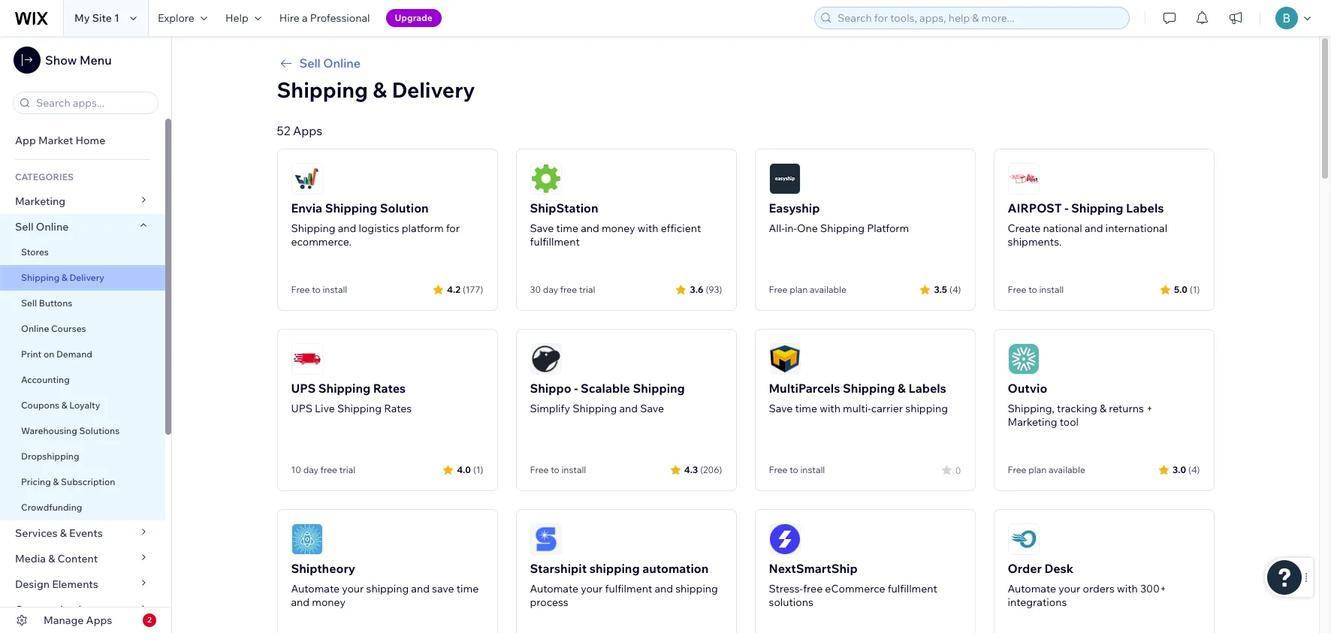Task type: locate. For each thing, give the bounding box(es) containing it.
to
[[312, 284, 321, 295], [1029, 284, 1037, 295], [551, 464, 559, 476], [790, 464, 798, 476]]

media
[[15, 552, 46, 566]]

(4) right the 3.5
[[950, 284, 961, 295]]

your
[[342, 582, 364, 596], [581, 582, 603, 596], [1059, 582, 1081, 596]]

plan down 'shipping,'
[[1029, 464, 1047, 476]]

- right 'shippo'
[[574, 381, 578, 396]]

labels
[[1126, 201, 1164, 216], [909, 381, 946, 396]]

0 horizontal spatial your
[[342, 582, 364, 596]]

marketing down categories
[[15, 195, 66, 208]]

and down shipstation at the top left of page
[[581, 222, 599, 235]]

menu
[[80, 53, 112, 68]]

0 horizontal spatial free plan available
[[769, 284, 847, 295]]

sidebar element
[[0, 36, 172, 633]]

2 horizontal spatial free
[[803, 582, 823, 596]]

and left the logistics
[[338, 222, 356, 235]]

your inside order desk automate your orders with 300+ integrations
[[1059, 582, 1081, 596]]

3 your from the left
[[1059, 582, 1081, 596]]

3.6 (93)
[[690, 284, 722, 295]]

free right 30
[[560, 284, 577, 295]]

fulfillment down shipstation at the top left of page
[[530, 235, 580, 249]]

0 horizontal spatial plan
[[790, 284, 808, 295]]

0 vertical spatial day
[[543, 284, 558, 295]]

1 vertical spatial marketing
[[1008, 415, 1058, 429]]

1 horizontal spatial plan
[[1029, 464, 1047, 476]]

money left efficient
[[602, 222, 635, 235]]

online up 'print'
[[21, 323, 49, 334]]

0 vertical spatial (1)
[[1190, 284, 1200, 295]]

solutions
[[769, 596, 813, 609]]

available
[[810, 284, 847, 295], [1049, 464, 1085, 476]]

1 vertical spatial fulfillment
[[888, 582, 938, 596]]

4.2 (177)
[[447, 284, 483, 295]]

day right 10
[[303, 464, 318, 476]]

trial for time
[[579, 284, 595, 295]]

sell online down the hire a professional link
[[299, 56, 361, 71]]

0 vertical spatial (4)
[[950, 284, 961, 295]]

free down nextsmartship
[[803, 582, 823, 596]]

shipping inside airpost - shipping labels create national and international shipments.
[[1071, 201, 1124, 216]]

install down 'shipments.'
[[1039, 284, 1064, 295]]

3.6
[[690, 284, 703, 295]]

free to install for envia
[[291, 284, 347, 295]]

0 horizontal spatial delivery
[[69, 272, 104, 283]]

1 vertical spatial day
[[303, 464, 318, 476]]

free down the simplify
[[530, 464, 549, 476]]

free down all-
[[769, 284, 788, 295]]

app market home
[[15, 134, 105, 147]]

sell up stores
[[15, 220, 34, 234]]

2 ups from the top
[[291, 402, 312, 415]]

1 vertical spatial time
[[795, 402, 817, 415]]

apps right 52
[[293, 123, 322, 138]]

install down the simplify
[[562, 464, 586, 476]]

time
[[556, 222, 578, 235], [795, 402, 817, 415], [457, 582, 479, 596]]

0 vertical spatial apps
[[293, 123, 322, 138]]

your left fulfilment
[[581, 582, 603, 596]]

shipping down stores
[[21, 272, 60, 283]]

0 horizontal spatial (4)
[[950, 284, 961, 295]]

(1) right the 4.0
[[473, 464, 483, 475]]

shipping,
[[1008, 402, 1055, 415]]

free plan available down tool
[[1008, 464, 1085, 476]]

time down shipstation at the top left of page
[[556, 222, 578, 235]]

your inside shiptheory automate your shipping and save time and money
[[342, 582, 364, 596]]

labels for multiparcels shipping & labels
[[909, 381, 946, 396]]

0 vertical spatial fulfillment
[[530, 235, 580, 249]]

2 horizontal spatial automate
[[1008, 582, 1056, 596]]

trial right 30
[[579, 284, 595, 295]]

fulfillment inside nextsmartship stress-free ecommerce fulfillment solutions
[[888, 582, 938, 596]]

order desk logo image
[[1008, 524, 1039, 555]]

efficient
[[661, 222, 701, 235]]

0 horizontal spatial save
[[530, 222, 554, 235]]

sell buttons link
[[0, 291, 165, 316]]

with inside order desk automate your orders with 300+ integrations
[[1117, 582, 1138, 596]]

0 vertical spatial sell
[[299, 56, 321, 71]]

2 automate from the left
[[530, 582, 579, 596]]

day
[[543, 284, 558, 295], [303, 464, 318, 476]]

1 horizontal spatial your
[[581, 582, 603, 596]]

(206)
[[700, 464, 722, 475]]

0 vertical spatial time
[[556, 222, 578, 235]]

time inside the shipstation save time and money with efficient fulfillment
[[556, 222, 578, 235]]

shipping right the scalable
[[633, 381, 685, 396]]

Search for tools, apps, help & more... field
[[833, 8, 1125, 29]]

52 apps
[[277, 123, 322, 138]]

trial
[[579, 284, 595, 295], [339, 464, 355, 476]]

time down multiparcels
[[795, 402, 817, 415]]

install for airpost
[[1039, 284, 1064, 295]]

1 vertical spatial online
[[36, 220, 69, 234]]

install up nextsmartship logo
[[800, 464, 825, 476]]

1 horizontal spatial available
[[1049, 464, 1085, 476]]

1 automate from the left
[[291, 582, 340, 596]]

free plan available for easyship
[[769, 284, 847, 295]]

with for order
[[1117, 582, 1138, 596]]

delivery inside sidebar element
[[69, 272, 104, 283]]

print on demand
[[21, 349, 92, 360]]

1 horizontal spatial labels
[[1126, 201, 1164, 216]]

automate inside shiptheory automate your shipping and save time and money
[[291, 582, 340, 596]]

1 vertical spatial ups
[[291, 402, 312, 415]]

free to install up nextsmartship logo
[[769, 464, 825, 476]]

show menu button
[[14, 47, 112, 74]]

shipping & delivery inside sidebar element
[[21, 272, 104, 283]]

ups
[[291, 381, 316, 396], [291, 402, 312, 415]]

create
[[1008, 222, 1041, 235]]

your down shiptheory
[[342, 582, 364, 596]]

0 horizontal spatial day
[[303, 464, 318, 476]]

(4) for outvio
[[1189, 464, 1200, 475]]

1 vertical spatial free
[[320, 464, 337, 476]]

2 horizontal spatial with
[[1117, 582, 1138, 596]]

with left efficient
[[638, 222, 658, 235]]

free to install for multiparcels
[[769, 464, 825, 476]]

(1) right 5.0
[[1190, 284, 1200, 295]]

on
[[44, 349, 54, 360]]

(4)
[[950, 284, 961, 295], [1189, 464, 1200, 475]]

0 horizontal spatial time
[[457, 582, 479, 596]]

delivery down the stores link
[[69, 272, 104, 283]]

with left 300+
[[1117, 582, 1138, 596]]

0 horizontal spatial trial
[[339, 464, 355, 476]]

1 horizontal spatial with
[[820, 402, 841, 415]]

1 horizontal spatial free
[[560, 284, 577, 295]]

manage
[[44, 614, 84, 627]]

1 vertical spatial sell online
[[15, 220, 69, 234]]

outvio logo image
[[1008, 343, 1039, 375]]

0 vertical spatial with
[[638, 222, 658, 235]]

1 ups from the top
[[291, 381, 316, 396]]

order desk automate your orders with 300+ integrations
[[1008, 561, 1167, 609]]

money down shiptheory
[[312, 596, 346, 609]]

1 vertical spatial delivery
[[69, 272, 104, 283]]

0 vertical spatial shipping & delivery
[[277, 77, 475, 103]]

0 vertical spatial -
[[1065, 201, 1069, 216]]

tracking
[[1057, 402, 1097, 415]]

plan down in-
[[790, 284, 808, 295]]

day right 30
[[543, 284, 558, 295]]

1 vertical spatial (4)
[[1189, 464, 1200, 475]]

plan for easyship
[[790, 284, 808, 295]]

with
[[638, 222, 658, 235], [820, 402, 841, 415], [1117, 582, 1138, 596]]

free right 10
[[320, 464, 337, 476]]

available down tool
[[1049, 464, 1085, 476]]

time right the save
[[457, 582, 479, 596]]

available for easyship
[[810, 284, 847, 295]]

0 horizontal spatial marketing
[[15, 195, 66, 208]]

(4) right 3.0
[[1189, 464, 1200, 475]]

1 horizontal spatial marketing
[[1008, 415, 1058, 429]]

in-
[[785, 222, 797, 235]]

0
[[955, 465, 961, 476]]

1 your from the left
[[342, 582, 364, 596]]

marketing down outvio
[[1008, 415, 1058, 429]]

2 horizontal spatial your
[[1059, 582, 1081, 596]]

free for outvio
[[1008, 464, 1027, 476]]

2 vertical spatial free
[[803, 582, 823, 596]]

warehousing
[[21, 425, 77, 436]]

upgrade
[[395, 12, 433, 23]]

and down the scalable
[[619, 402, 638, 415]]

fulfilment
[[605, 582, 652, 596]]

demand
[[56, 349, 92, 360]]

0 vertical spatial trial
[[579, 284, 595, 295]]

(4) for easyship
[[950, 284, 961, 295]]

free for envia shipping solution
[[291, 284, 310, 295]]

4.3
[[684, 464, 698, 475]]

0 vertical spatial rates
[[373, 381, 406, 396]]

free right (206)
[[769, 464, 788, 476]]

2 horizontal spatial save
[[769, 402, 793, 415]]

and right national
[[1085, 222, 1103, 235]]

- inside airpost - shipping labels create national and international shipments.
[[1065, 201, 1069, 216]]

buttons
[[39, 298, 72, 309]]

4.2
[[447, 284, 460, 295]]

plan for outvio
[[1029, 464, 1047, 476]]

1 horizontal spatial free plan available
[[1008, 464, 1085, 476]]

2 vertical spatial with
[[1117, 582, 1138, 596]]

to down 'shipments.'
[[1029, 284, 1037, 295]]

1 horizontal spatial (1)
[[1190, 284, 1200, 295]]

install for shippo
[[562, 464, 586, 476]]

automate down starshipit
[[530, 582, 579, 596]]

free right 0
[[1008, 464, 1027, 476]]

free to install down ecommerce.
[[291, 284, 347, 295]]

0 horizontal spatial available
[[810, 284, 847, 295]]

1 vertical spatial sell online link
[[0, 214, 165, 240]]

sell online inside sidebar element
[[15, 220, 69, 234]]

1 horizontal spatial fulfillment
[[888, 582, 938, 596]]

0 horizontal spatial fulfillment
[[530, 235, 580, 249]]

shipping up "multi-"
[[843, 381, 895, 396]]

free inside nextsmartship stress-free ecommerce fulfillment solutions
[[803, 582, 823, 596]]

save inside the shipstation save time and money with efficient fulfillment
[[530, 222, 554, 235]]

free to install down the simplify
[[530, 464, 586, 476]]

1 horizontal spatial money
[[602, 222, 635, 235]]

10 day free trial
[[291, 464, 355, 476]]

free to install down 'shipments.'
[[1008, 284, 1064, 295]]

orders
[[1083, 582, 1115, 596]]

labels inside airpost - shipping labels create national and international shipments.
[[1126, 201, 1164, 216]]

ups down ups shipping rates logo
[[291, 381, 316, 396]]

available down one
[[810, 284, 847, 295]]

1 vertical spatial sell
[[15, 220, 34, 234]]

show
[[45, 53, 77, 68]]

0 vertical spatial sell online
[[299, 56, 361, 71]]

0 vertical spatial labels
[[1126, 201, 1164, 216]]

with inside the shipstation save time and money with efficient fulfillment
[[638, 222, 658, 235]]

3 automate from the left
[[1008, 582, 1056, 596]]

with left "multi-"
[[820, 402, 841, 415]]

fulfillment right ecommerce
[[888, 582, 938, 596]]

install down ecommerce.
[[323, 284, 347, 295]]

nextsmartship
[[769, 561, 858, 576]]

3.0
[[1173, 464, 1186, 475]]

1 vertical spatial shipping & delivery
[[21, 272, 104, 283]]

shipping & delivery
[[277, 77, 475, 103], [21, 272, 104, 283]]

shiptheory logo image
[[291, 524, 323, 555]]

rates
[[373, 381, 406, 396], [384, 402, 412, 415]]

app
[[15, 134, 36, 147]]

envia
[[291, 201, 322, 216]]

ups left live
[[291, 402, 312, 415]]

-
[[1065, 201, 1069, 216], [574, 381, 578, 396]]

1 vertical spatial apps
[[86, 614, 112, 627]]

1 horizontal spatial shipping & delivery
[[277, 77, 475, 103]]

0 vertical spatial sell online link
[[277, 54, 1214, 72]]

0 horizontal spatial sell online link
[[0, 214, 165, 240]]

free for multiparcels shipping & labels
[[769, 464, 788, 476]]

online courses link
[[0, 316, 165, 342]]

1 horizontal spatial day
[[543, 284, 558, 295]]

1 horizontal spatial sell online link
[[277, 54, 1214, 72]]

to down the simplify
[[551, 464, 559, 476]]

print
[[21, 349, 41, 360]]

and inside envia shipping solution shipping and logistics platform for ecommerce.
[[338, 222, 356, 235]]

2 vertical spatial sell
[[21, 298, 37, 309]]

online up stores
[[36, 220, 69, 234]]

1 horizontal spatial -
[[1065, 201, 1069, 216]]

0 horizontal spatial automate
[[291, 582, 340, 596]]

media & content
[[15, 552, 98, 566]]

0 vertical spatial ups
[[291, 381, 316, 396]]

0 vertical spatial marketing
[[15, 195, 66, 208]]

1 vertical spatial money
[[312, 596, 346, 609]]

sell inside 'link'
[[21, 298, 37, 309]]

2 your from the left
[[581, 582, 603, 596]]

sell online up stores
[[15, 220, 69, 234]]

apps for 52 apps
[[293, 123, 322, 138]]

+
[[1146, 402, 1153, 415]]

shipping right live
[[337, 402, 382, 415]]

delivery down the upgrade button
[[392, 77, 475, 103]]

pricing & subscription
[[21, 476, 115, 488]]

shiptheory
[[291, 561, 355, 576]]

sell left buttons
[[21, 298, 37, 309]]

all-
[[769, 222, 785, 235]]

and inside the shipstation save time and money with efficient fulfillment
[[581, 222, 599, 235]]

free down 'shipments.'
[[1008, 284, 1027, 295]]

delivery
[[392, 77, 475, 103], [69, 272, 104, 283]]

multiparcels
[[769, 381, 840, 396]]

airpost - shipping labels logo image
[[1008, 163, 1039, 195]]

shipping up fulfilment
[[590, 561, 640, 576]]

- inside "shippo - scalable shipping simplify shipping and save"
[[574, 381, 578, 396]]

categories
[[15, 171, 74, 183]]

hire a professional link
[[270, 0, 379, 36]]

crowdfunding
[[21, 502, 82, 513]]

0 vertical spatial money
[[602, 222, 635, 235]]

1 horizontal spatial apps
[[293, 123, 322, 138]]

0 horizontal spatial sell online
[[15, 220, 69, 234]]

starshipit shipping automation automate your fulfilment and shipping process
[[530, 561, 718, 609]]

1 vertical spatial free plan available
[[1008, 464, 1085, 476]]

marketing inside outvio shipping, tracking & returns + marketing  tool
[[1008, 415, 1058, 429]]

save
[[530, 222, 554, 235], [640, 402, 664, 415], [769, 402, 793, 415]]

2 horizontal spatial time
[[795, 402, 817, 415]]

day for shipping
[[303, 464, 318, 476]]

0 vertical spatial plan
[[790, 284, 808, 295]]

shipping up "52 apps"
[[277, 77, 368, 103]]

1 vertical spatial available
[[1049, 464, 1085, 476]]

- up national
[[1065, 201, 1069, 216]]

your inside starshipit shipping automation automate your fulfilment and shipping process
[[581, 582, 603, 596]]

warehousing solutions
[[21, 425, 120, 436]]

2 vertical spatial time
[[457, 582, 479, 596]]

free plan available down one
[[769, 284, 847, 295]]

to down ecommerce.
[[312, 284, 321, 295]]

free for airpost - shipping labels
[[1008, 284, 1027, 295]]

1 vertical spatial trial
[[339, 464, 355, 476]]

1 horizontal spatial save
[[640, 402, 664, 415]]

apps right manage
[[86, 614, 112, 627]]

shipping left the save
[[366, 582, 409, 596]]

your down desk
[[1059, 582, 1081, 596]]

install for envia
[[323, 284, 347, 295]]

apps
[[293, 123, 322, 138], [86, 614, 112, 627]]

with for shipstation
[[638, 222, 658, 235]]

manage apps
[[44, 614, 112, 627]]

automate inside starshipit shipping automation automate your fulfilment and shipping process
[[530, 582, 579, 596]]

online down "professional"
[[323, 56, 361, 71]]

and
[[338, 222, 356, 235], [581, 222, 599, 235], [1085, 222, 1103, 235], [619, 402, 638, 415], [411, 582, 430, 596], [655, 582, 673, 596], [291, 596, 310, 609]]

4.0
[[457, 464, 471, 475]]

apps inside sidebar element
[[86, 614, 112, 627]]

trial right 10
[[339, 464, 355, 476]]

0 horizontal spatial with
[[638, 222, 658, 235]]

(1)
[[1190, 284, 1200, 295], [473, 464, 483, 475]]

to for envia
[[312, 284, 321, 295]]

shipping right carrier
[[905, 402, 948, 415]]

labels inside multiparcels shipping & labels save time with multi-carrier shipping
[[909, 381, 946, 396]]

and inside airpost - shipping labels create national and international shipments.
[[1085, 222, 1103, 235]]

- for airpost
[[1065, 201, 1069, 216]]

0 vertical spatial free
[[560, 284, 577, 295]]

shipping up live
[[318, 381, 371, 396]]

shipping right one
[[820, 222, 865, 235]]

1 horizontal spatial trial
[[579, 284, 595, 295]]

to up nextsmartship logo
[[790, 464, 798, 476]]

international
[[1106, 222, 1168, 235]]

0 vertical spatial available
[[810, 284, 847, 295]]

save inside "shippo - scalable shipping simplify shipping and save"
[[640, 402, 664, 415]]

0 horizontal spatial apps
[[86, 614, 112, 627]]

0 horizontal spatial (1)
[[473, 464, 483, 475]]

1 horizontal spatial (4)
[[1189, 464, 1200, 475]]

free plan available for outvio
[[1008, 464, 1085, 476]]

shippo
[[530, 381, 571, 396]]

0 horizontal spatial money
[[312, 596, 346, 609]]

automate down the 'order'
[[1008, 582, 1056, 596]]

0 vertical spatial free plan available
[[769, 284, 847, 295]]

multi-
[[843, 402, 871, 415]]

accounting link
[[0, 367, 165, 393]]

0 horizontal spatial labels
[[909, 381, 946, 396]]

and down automation
[[655, 582, 673, 596]]

1 horizontal spatial time
[[556, 222, 578, 235]]

automate down shiptheory
[[291, 582, 340, 596]]

0 horizontal spatial shipping & delivery
[[21, 272, 104, 283]]

design elements link
[[0, 572, 165, 597]]

shipping up national
[[1071, 201, 1124, 216]]

sell down the a
[[299, 56, 321, 71]]

1 vertical spatial rates
[[384, 402, 412, 415]]

free down ecommerce.
[[291, 284, 310, 295]]

1 horizontal spatial automate
[[530, 582, 579, 596]]

1 vertical spatial -
[[574, 381, 578, 396]]

and left the save
[[411, 582, 430, 596]]

30 day free trial
[[530, 284, 595, 295]]

1 vertical spatial labels
[[909, 381, 946, 396]]

1 vertical spatial with
[[820, 402, 841, 415]]

0 horizontal spatial free
[[320, 464, 337, 476]]



Task type: vqa. For each thing, say whether or not it's contained in the screenshot.
52 Apps's Apps
yes



Task type: describe. For each thing, give the bounding box(es) containing it.
starshipit shipping automation logo image
[[530, 524, 562, 555]]

coupons & loyalty link
[[0, 393, 165, 418]]

install for multiparcels
[[800, 464, 825, 476]]

shipping inside easyship all-in-one shipping platform
[[820, 222, 865, 235]]

52
[[277, 123, 290, 138]]

money inside shiptheory automate your shipping and save time and money
[[312, 596, 346, 609]]

save inside multiparcels shipping & labels save time with multi-carrier shipping
[[769, 402, 793, 415]]

1
[[114, 11, 119, 25]]

shipping up the logistics
[[325, 201, 377, 216]]

design elements
[[15, 578, 98, 591]]

free for 30
[[560, 284, 577, 295]]

& inside outvio shipping, tracking & returns + marketing  tool
[[1100, 402, 1107, 415]]

easyship
[[769, 201, 820, 216]]

help
[[225, 11, 248, 25]]

simplify
[[530, 402, 570, 415]]

available for outvio
[[1049, 464, 1085, 476]]

2 vertical spatial online
[[21, 323, 49, 334]]

multiparcels shipping & labels save time with multi-carrier shipping
[[769, 381, 948, 415]]

and inside starshipit shipping automation automate your fulfilment and shipping process
[[655, 582, 673, 596]]

free for shippo - scalable shipping
[[530, 464, 549, 476]]

2
[[147, 615, 152, 625]]

content
[[57, 552, 98, 566]]

scalable
[[581, 381, 630, 396]]

to for shippo
[[551, 464, 559, 476]]

automation
[[642, 561, 709, 576]]

solutions
[[79, 425, 120, 436]]

free for nextsmartship
[[803, 582, 823, 596]]

(1) for airpost - shipping labels
[[1190, 284, 1200, 295]]

with inside multiparcels shipping & labels save time with multi-carrier shipping
[[820, 402, 841, 415]]

for
[[446, 222, 460, 235]]

services & events link
[[0, 521, 165, 546]]

stores link
[[0, 240, 165, 265]]

and down shiptheory
[[291, 596, 310, 609]]

time inside multiparcels shipping & labels save time with multi-carrier shipping
[[795, 402, 817, 415]]

tool
[[1060, 415, 1079, 429]]

shipping inside multiparcels shipping & labels save time with multi-carrier shipping
[[843, 381, 895, 396]]

1 horizontal spatial delivery
[[392, 77, 475, 103]]

print on demand link
[[0, 342, 165, 367]]

shipping down envia
[[291, 222, 335, 235]]

sell for left sell online link
[[15, 220, 34, 234]]

free to install for airpost
[[1008, 284, 1064, 295]]

1 horizontal spatial sell online
[[299, 56, 361, 71]]

fulfillment inside the shipstation save time and money with efficient fulfillment
[[530, 235, 580, 249]]

300+
[[1140, 582, 1167, 596]]

shipping inside shipping & delivery link
[[21, 272, 60, 283]]

to for multiparcels
[[790, 464, 798, 476]]

national
[[1043, 222, 1082, 235]]

shiptheory automate your shipping and save time and money
[[291, 561, 479, 609]]

online courses
[[21, 323, 86, 334]]

warehousing solutions link
[[0, 418, 165, 444]]

sell for sell buttons 'link' on the left of the page
[[21, 298, 37, 309]]

free for easyship
[[769, 284, 788, 295]]

show menu
[[45, 53, 112, 68]]

shippo - scalable shipping logo image
[[530, 343, 562, 375]]

shipping down the scalable
[[573, 402, 617, 415]]

dropshipping
[[21, 451, 79, 462]]

day for save
[[543, 284, 558, 295]]

my
[[74, 11, 90, 25]]

ecommerce
[[825, 582, 885, 596]]

shipstation logo image
[[530, 163, 562, 195]]

home
[[76, 134, 105, 147]]

(177)
[[463, 284, 483, 295]]

shippo - scalable shipping simplify shipping and save
[[530, 381, 685, 415]]

multiparcels shipping & labels logo image
[[769, 343, 800, 375]]

5.0
[[1174, 284, 1188, 295]]

shipping down automation
[[676, 582, 718, 596]]

free to install for shippo
[[530, 464, 586, 476]]

labels for airpost - shipping labels
[[1126, 201, 1164, 216]]

shipstation save time and money with efficient fulfillment
[[530, 201, 701, 249]]

media & content link
[[0, 546, 165, 572]]

4.0 (1)
[[457, 464, 483, 475]]

(1) for ups shipping rates
[[473, 464, 483, 475]]

outvio
[[1008, 381, 1048, 396]]

services
[[15, 527, 58, 540]]

shipping inside multiparcels shipping & labels save time with multi-carrier shipping
[[905, 402, 948, 415]]

explore
[[158, 11, 194, 25]]

trial for rates
[[339, 464, 355, 476]]

integrations
[[1008, 596, 1067, 609]]

ups shipping rates ups live shipping rates
[[291, 381, 412, 415]]

- for shippo
[[574, 381, 578, 396]]

Search apps... field
[[32, 92, 153, 113]]

returns
[[1109, 402, 1144, 415]]

free for 10
[[320, 464, 337, 476]]

platform
[[402, 222, 444, 235]]

professional
[[310, 11, 370, 25]]

loyalty
[[69, 400, 100, 411]]

and inside "shippo - scalable shipping simplify shipping and save"
[[619, 402, 638, 415]]

app market home link
[[0, 128, 165, 153]]

automate inside order desk automate your orders with 300+ integrations
[[1008, 582, 1056, 596]]

platform
[[867, 222, 909, 235]]

market
[[38, 134, 73, 147]]

process
[[530, 596, 569, 609]]

airpost
[[1008, 201, 1062, 216]]

shipping inside shiptheory automate your shipping and save time and money
[[366, 582, 409, 596]]

envia shipping solution logo image
[[291, 163, 323, 195]]

envia shipping solution shipping and logistics platform for ecommerce.
[[291, 201, 460, 249]]

(93)
[[706, 284, 722, 295]]

3.5 (4)
[[934, 284, 961, 295]]

events
[[69, 527, 103, 540]]

courses
[[51, 323, 86, 334]]

one
[[797, 222, 818, 235]]

30
[[530, 284, 541, 295]]

10
[[291, 464, 301, 476]]

live
[[315, 402, 335, 415]]

to for airpost
[[1029, 284, 1037, 295]]

marketing inside sidebar element
[[15, 195, 66, 208]]

nextsmartship logo image
[[769, 524, 800, 555]]

carrier
[[871, 402, 903, 415]]

ups shipping rates logo image
[[291, 343, 323, 375]]

apps for manage apps
[[86, 614, 112, 627]]

4.3 (206)
[[684, 464, 722, 475]]

pricing & subscription link
[[0, 470, 165, 495]]

3.0 (4)
[[1173, 464, 1200, 475]]

0 vertical spatial online
[[323, 56, 361, 71]]

elements
[[52, 578, 98, 591]]

shipstation
[[530, 201, 598, 216]]

coupons
[[21, 400, 59, 411]]

money inside the shipstation save time and money with efficient fulfillment
[[602, 222, 635, 235]]

& inside multiparcels shipping & labels save time with multi-carrier shipping
[[898, 381, 906, 396]]

design
[[15, 578, 50, 591]]

desk
[[1045, 561, 1074, 576]]

crowdfunding link
[[0, 495, 165, 521]]

shipping & delivery link
[[0, 265, 165, 291]]

accounting
[[21, 374, 70, 385]]

easyship logo image
[[769, 163, 800, 195]]

time inside shiptheory automate your shipping and save time and money
[[457, 582, 479, 596]]

sell buttons
[[21, 298, 72, 309]]

site
[[92, 11, 112, 25]]

coupons & loyalty
[[21, 400, 100, 411]]

dropshipping link
[[0, 444, 165, 470]]

my site 1
[[74, 11, 119, 25]]



